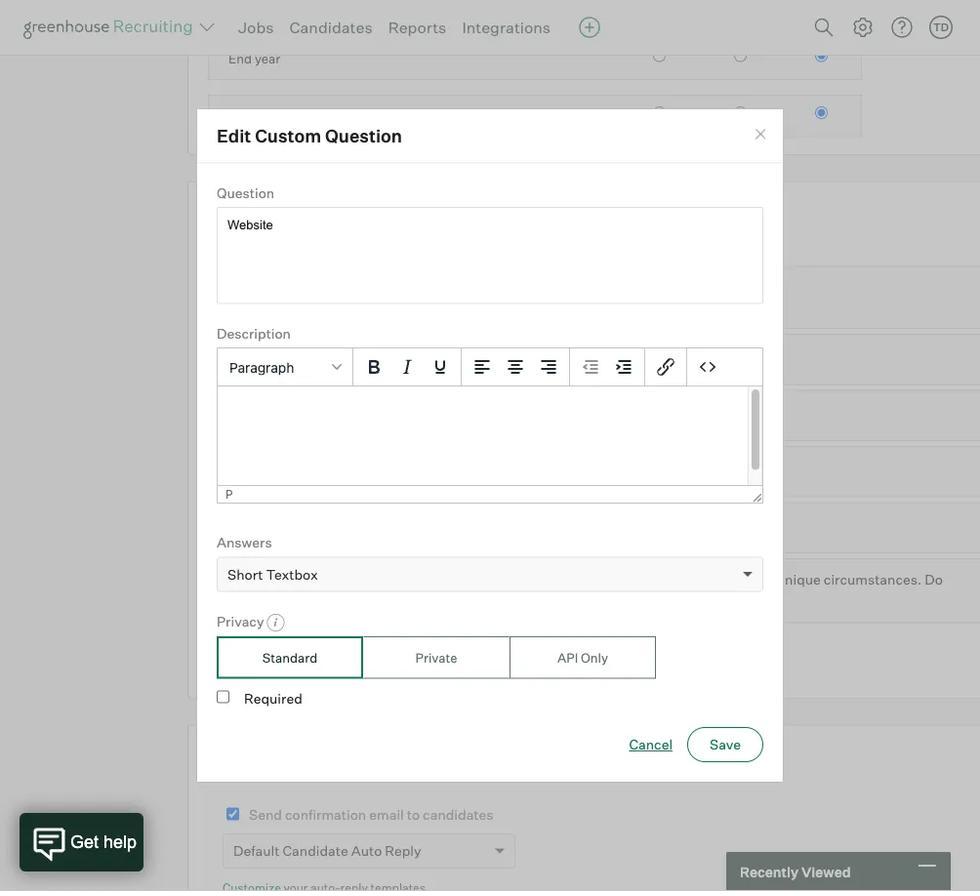 Task type: vqa. For each thing, say whether or not it's contained in the screenshot.
"Boards" to the top
no



Task type: locate. For each thing, give the bounding box(es) containing it.
viewed
[[802, 864, 851, 881]]

copy
[[431, 647, 464, 664]]

1 end from the top
[[229, 51, 252, 67]]

another
[[500, 647, 550, 664]]

send
[[249, 807, 282, 824]]

application
[[288, 197, 389, 221]]

0 horizontal spatial to
[[407, 807, 420, 824]]

custom
[[255, 125, 322, 147], [212, 197, 283, 221]]

sponsorship up require
[[431, 572, 510, 589]]

short
[[228, 566, 263, 583]]

2 horizontal spatial to
[[566, 572, 579, 589]]

ever
[[370, 593, 398, 610]]

to left the new
[[566, 572, 579, 589]]

reports
[[388, 18, 447, 37]]

sponsorship down support
[[450, 593, 529, 610]]

2 vertical spatial to
[[407, 807, 420, 824]]

edit custom question
[[217, 125, 402, 147]]

None radio
[[653, 50, 666, 62], [735, 107, 747, 119], [816, 107, 828, 119], [653, 50, 666, 62], [735, 107, 747, 119], [816, 107, 828, 119]]

cancel
[[629, 737, 673, 754]]

resize image
[[753, 493, 763, 503]]

end for end year
[[229, 51, 252, 67]]

require
[[401, 593, 447, 610]]

close image
[[753, 126, 769, 142]]

None radio
[[735, 50, 747, 62], [816, 50, 828, 62], [653, 107, 666, 119], [735, 50, 747, 62], [816, 50, 828, 62], [653, 107, 666, 119]]

default
[[233, 843, 280, 860]]

custom down edit
[[212, 197, 283, 221]]

(required)
[[713, 465, 775, 480]]

None checkbox
[[227, 808, 239, 821]]

in
[[582, 593, 594, 610]]

candidates
[[290, 18, 373, 37]]

end
[[229, 51, 252, 67], [229, 108, 252, 124]]

0 vertical spatial end
[[229, 51, 252, 67]]

Required checkbox
[[217, 691, 230, 704]]

save
[[710, 737, 741, 754]]

api
[[558, 650, 578, 666]]

end month
[[229, 108, 294, 124]]

copy from another job
[[431, 647, 573, 664]]

recently viewed
[[740, 864, 851, 881]]

provide
[[271, 572, 320, 589]]

api only
[[558, 650, 609, 666]]

sponsorship
[[431, 572, 510, 589], [450, 593, 529, 610]]

question
[[325, 125, 402, 147], [217, 184, 275, 201]]

we provide immigration and sponsorship support to new employees based on their unique circumstances. do you now or will you ever require sponsorship to work in the us?
[[248, 572, 943, 610]]

default candidate auto reply
[[233, 843, 422, 860]]

standard option
[[217, 637, 363, 679]]

question up custom application questions
[[325, 125, 402, 147]]

to down support
[[532, 593, 545, 610]]

you
[[248, 593, 271, 610], [344, 593, 367, 610]]

now
[[274, 593, 301, 610]]

reply
[[385, 843, 422, 860]]

p
[[226, 488, 233, 502]]

candidates link
[[290, 18, 373, 37]]

you down immigration
[[344, 593, 367, 610]]

recently
[[740, 864, 799, 881]]

1 vertical spatial end
[[229, 108, 252, 124]]

2 toolbar from the left
[[462, 349, 570, 387]]

1 horizontal spatial you
[[344, 593, 367, 610]]

configure image
[[852, 16, 875, 39]]

edit
[[217, 125, 251, 147]]

toolbar
[[354, 349, 462, 387], [462, 349, 570, 387], [570, 349, 646, 387]]

question down edit
[[217, 184, 275, 201]]

confirmation
[[285, 807, 366, 824]]

0 horizontal spatial question
[[217, 184, 275, 201]]

2 end from the top
[[229, 108, 252, 124]]

custom inside edit custom question dialog
[[255, 125, 322, 147]]

to
[[566, 572, 579, 589], [532, 593, 545, 610], [407, 807, 420, 824]]

1 horizontal spatial to
[[532, 593, 545, 610]]

support
[[513, 572, 563, 589]]

search image
[[813, 16, 836, 39]]

end left year in the left of the page
[[229, 51, 252, 67]]

0 vertical spatial custom
[[255, 125, 322, 147]]

year
[[255, 51, 280, 67]]

required
[[244, 690, 303, 707]]

you down "we"
[[248, 593, 271, 610]]

short textbox option
[[228, 566, 318, 583]]

private option
[[363, 637, 510, 679]]

2 you from the left
[[344, 593, 367, 610]]

end year
[[229, 51, 280, 67]]

0 vertical spatial question
[[325, 125, 402, 147]]

p button
[[226, 488, 233, 502]]

to right email
[[407, 807, 420, 824]]

jobs
[[238, 18, 274, 37]]

0 horizontal spatial you
[[248, 593, 271, 610]]

question
[[311, 647, 367, 664]]

custom down month
[[255, 125, 322, 147]]

circumstances.
[[824, 572, 922, 589]]

3 toolbar from the left
[[570, 349, 646, 387]]

end up edit
[[229, 108, 252, 124]]

add
[[231, 647, 257, 664]]

paragraph group
[[218, 349, 763, 387]]



Task type: describe. For each thing, give the bounding box(es) containing it.
1 you from the left
[[248, 593, 271, 610]]

linkedin
[[273, 303, 320, 317]]

candidate
[[283, 843, 348, 860]]

immigration
[[323, 572, 401, 589]]

greenhouse recruiting image
[[23, 16, 199, 39]]

paragraph
[[230, 359, 294, 375]]

candidates
[[423, 807, 494, 824]]

standard
[[263, 650, 318, 666]]

1 vertical spatial custom
[[212, 197, 283, 221]]

email
[[369, 807, 404, 824]]

do
[[925, 572, 943, 589]]

1 vertical spatial question
[[217, 184, 275, 201]]

on
[[726, 572, 742, 589]]

td
[[934, 21, 950, 34]]

description
[[217, 325, 291, 342]]

new
[[582, 572, 608, 589]]

privacy
[[217, 613, 264, 630]]

custom
[[260, 647, 308, 664]]

td button
[[930, 16, 953, 39]]

1 toolbar from the left
[[354, 349, 462, 387]]

unique
[[777, 572, 821, 589]]

will
[[320, 593, 341, 610]]

1 horizontal spatial question
[[325, 125, 402, 147]]

employees
[[611, 572, 681, 589]]

auto
[[351, 843, 382, 860]]

their
[[745, 572, 774, 589]]

1 vertical spatial to
[[532, 593, 545, 610]]

reports link
[[388, 18, 447, 37]]

textbox
[[266, 566, 318, 583]]

default candidate auto reply option
[[233, 843, 422, 860]]

add custom question button
[[208, 639, 389, 674]]

or
[[304, 593, 317, 610]]

Website text field
[[217, 207, 764, 304]]

work
[[548, 593, 579, 610]]

integrations link
[[462, 18, 551, 37]]

1 vertical spatial sponsorship
[[450, 593, 529, 610]]

only
[[581, 650, 609, 666]]

website
[[248, 351, 300, 368]]

api only option
[[510, 637, 656, 679]]

questions
[[393, 197, 483, 221]]

cancel link
[[629, 736, 673, 755]]

private
[[416, 650, 458, 666]]

from
[[467, 647, 497, 664]]

edit custom question dialog
[[196, 108, 784, 783]]

us?
[[620, 593, 647, 610]]

we
[[248, 572, 268, 589]]

the
[[597, 593, 617, 610]]

copy from another job button
[[409, 639, 595, 674]]

integrations
[[462, 18, 551, 37]]

0 vertical spatial sponsorship
[[431, 572, 510, 589]]

custom application questions
[[212, 197, 483, 221]]

jobs link
[[238, 18, 274, 37]]

short textbox
[[228, 566, 318, 583]]

and
[[404, 572, 428, 589]]

month
[[255, 108, 294, 124]]

td button
[[926, 12, 957, 43]]

0 vertical spatial to
[[566, 572, 579, 589]]

save button
[[688, 728, 764, 763]]

paragraph button
[[222, 351, 349, 384]]

job
[[553, 647, 573, 664]]

end for end month
[[229, 108, 252, 124]]

based
[[684, 572, 723, 589]]

send confirmation email to candidates
[[249, 807, 494, 824]]

answers
[[217, 534, 272, 551]]

add custom question
[[231, 647, 367, 664]]



